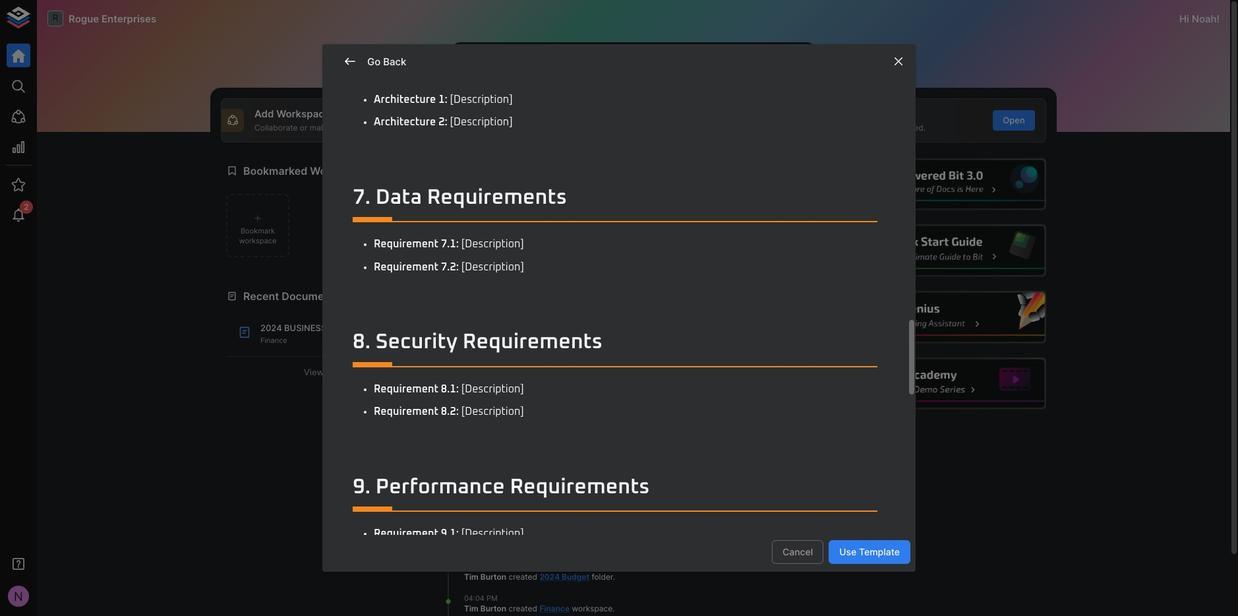 Task type: vqa. For each thing, say whether or not it's contained in the screenshot.


Task type: describe. For each thing, give the bounding box(es) containing it.
1 vertical spatial noah
[[464, 357, 484, 367]]

requirements for 8. security requirements
[[463, 332, 603, 353]]

04:07 pm for tim burton created
[[464, 519, 497, 528]]

04:12 pm tim burton added workspace .
[[464, 390, 535, 421]]

3 tim from the top
[[464, 529, 479, 539]]

2024 business plan finance
[[261, 323, 352, 345]]

8.2:
[[441, 406, 459, 417]]

add workspace collaborate or make it private.
[[255, 108, 367, 132]]

bookmark
[[241, 226, 275, 235]]

requirement 8.2: [description]
[[374, 406, 524, 417]]

recent documents
[[243, 290, 340, 303]]

workspace inside button
[[239, 236, 277, 245]]

workspaces
[[310, 164, 373, 177]]

2024 for 2024 business plan finance
[[261, 323, 282, 333]]

n button
[[4, 582, 33, 611]]

1:
[[439, 94, 448, 105]]

requirement for requirement 7.1:
[[374, 239, 439, 249]]

business for 2024 business plan
[[557, 357, 596, 367]]

2024 inside 04:07 pm tim burton created 2024 budget folder .
[[540, 572, 560, 582]]

use template
[[840, 546, 900, 557]]

. inside the 04:04 pm tim burton created finance workspace .
[[613, 604, 615, 613]]

go
[[367, 55, 381, 68]]

create faster and get inspired.
[[812, 123, 926, 132]]

data
[[376, 187, 422, 208]]

template
[[859, 546, 900, 557]]

lott
[[486, 357, 502, 367]]

9.
[[353, 477, 371, 498]]

view all button
[[226, 362, 414, 382]]

created inside the 04:04 pm tim burton created finance workspace .
[[509, 604, 538, 613]]

created down folder . at the bottom left of page
[[509, 529, 538, 539]]

n
[[14, 589, 23, 603]]

cancel
[[783, 546, 813, 557]]

noah lott created
[[464, 357, 535, 367]]

2024 for 2024 tax documents
[[540, 486, 560, 496]]

!
[[1217, 12, 1220, 25]]

2024 budget link
[[540, 572, 590, 582]]

04:13 pm
[[464, 347, 497, 357]]

go back
[[367, 55, 407, 68]]

1 tim burton created from the top
[[464, 486, 540, 496]]

1 help image from the top
[[848, 158, 1047, 210]]

make
[[310, 123, 330, 132]]

2:
[[439, 117, 448, 127]]

requirement 8.1: [description]
[[374, 384, 524, 394]]

pm inside 04:07 pm tim burton created 2024 budget folder .
[[486, 562, 497, 571]]

2 tim from the top
[[464, 486, 479, 496]]

3 help image from the top
[[848, 291, 1047, 343]]

view all
[[304, 367, 337, 377]]

finance inside the 04:04 pm tim burton created finance workspace .
[[540, 604, 570, 613]]

04:04
[[464, 593, 485, 603]]

burton for finance
[[481, 604, 507, 613]]

architecture for architecture 2:
[[374, 117, 436, 127]]

documents inside 2024 tax documents
[[464, 497, 508, 507]]

created up document .
[[504, 357, 533, 367]]

architecture for architecture 1:
[[374, 94, 436, 105]]

. inside 04:12 pm tim burton added workspace .
[[505, 411, 507, 421]]

and
[[863, 123, 877, 132]]

open
[[1003, 115, 1025, 125]]

04:07 for folder
[[464, 476, 484, 485]]

04:12
[[464, 390, 483, 399]]

7. data requirements
[[353, 187, 567, 208]]

workspace inside 04:12 pm tim burton added workspace .
[[464, 411, 505, 421]]

[description] for architecture 2: [description]
[[450, 117, 513, 127]]

tim for finance
[[464, 604, 479, 613]]

4 help image from the top
[[848, 357, 1047, 410]]

9. performance requirements
[[353, 477, 650, 498]]

finance link
[[540, 604, 570, 613]]

pm up lott
[[486, 347, 497, 357]]

requirement for requirement 9.1:
[[374, 529, 439, 539]]

view
[[304, 367, 324, 377]]

2024 tax documents
[[464, 486, 576, 507]]

2024 business plan link
[[464, 357, 596, 378]]

2 help image from the top
[[848, 224, 1047, 277]]

add for add workspace collaborate or make it private.
[[255, 108, 274, 120]]

pm inside the 04:04 pm tim burton created finance workspace .
[[487, 593, 498, 603]]

pm inside 04:12 pm tim burton added workspace .
[[485, 390, 496, 399]]

bookmark workspace button
[[226, 194, 290, 257]]

use
[[840, 546, 857, 557]]

04:07 inside 04:07 pm tim burton created 2024 budget folder .
[[464, 562, 484, 571]]

2024 business plan
[[464, 357, 596, 378]]

budget
[[562, 572, 590, 582]]

finance inside '2024 business plan finance'
[[261, 335, 287, 345]]

8.
[[353, 332, 371, 353]]

04:07 pm tim burton created 2024 budget folder .
[[464, 562, 615, 582]]

[description] for requirement 8.1: [description]
[[462, 384, 524, 394]]

created up folder . at the bottom left of page
[[509, 486, 538, 496]]

plan for 2024 business plan finance
[[329, 323, 352, 333]]

inspired.
[[894, 123, 926, 132]]

document .
[[488, 369, 528, 378]]

recent
[[243, 290, 279, 303]]

[description] for requirement 7.2: [description]
[[462, 262, 524, 272]]

folder inside 04:07 pm tim burton created 2024 budget folder .
[[592, 572, 613, 582]]

architecture 2: [description]
[[374, 117, 513, 127]]

burton for workspace
[[481, 400, 507, 410]]

0 horizontal spatial documents
[[282, 290, 340, 303]]

requirement for requirement 8.2:
[[374, 406, 439, 417]]

04:13
[[464, 347, 484, 357]]

rogue
[[69, 12, 99, 25]]

collaborate
[[255, 123, 298, 132]]



Task type: locate. For each thing, give the bounding box(es) containing it.
4 requirement from the top
[[374, 406, 439, 417]]

0 horizontal spatial add
[[255, 108, 274, 120]]

workspace down bookmark
[[239, 236, 277, 245]]

[description] right 2:
[[450, 117, 513, 127]]

hi
[[1180, 12, 1190, 25]]

requirement left 8.1:
[[374, 384, 439, 394]]

0 vertical spatial business
[[284, 323, 327, 333]]

1 vertical spatial workspace
[[464, 411, 505, 421]]

noah right hi
[[1192, 12, 1217, 25]]

back
[[383, 55, 407, 68]]

business inside '2024 business plan finance'
[[284, 323, 327, 333]]

0 vertical spatial plan
[[329, 323, 352, 333]]

2024 for 2024 business plan
[[535, 357, 555, 367]]

added
[[509, 400, 533, 410]]

1 horizontal spatial workspace
[[464, 411, 505, 421]]

3 requirement from the top
[[374, 384, 439, 394]]

1 04:07 from the top
[[464, 476, 484, 485]]

04:07 up 2024 tax documents link
[[464, 476, 484, 485]]

burton inside 04:07 pm tim burton created 2024 budget folder .
[[481, 572, 507, 582]]

1 horizontal spatial noah
[[1192, 12, 1217, 25]]

workspace
[[277, 108, 330, 120]]

requirements for 9. performance requirements
[[510, 477, 650, 498]]

4 tim from the top
[[464, 572, 479, 582]]

1 vertical spatial folder
[[592, 572, 613, 582]]

0 vertical spatial noah
[[1192, 12, 1217, 25]]

5 tim from the top
[[464, 604, 479, 613]]

pm up 2024 tax documents link
[[486, 476, 497, 485]]

tim burton created up folder . at the bottom left of page
[[464, 486, 540, 496]]

[description] for architecture 1: [description]
[[450, 94, 513, 105]]

tim for workspace
[[464, 400, 479, 410]]

created up the 04:04 pm tim burton created finance workspace .
[[509, 572, 538, 582]]

2024
[[261, 323, 282, 333], [535, 357, 555, 367], [540, 486, 560, 496], [540, 572, 560, 582]]

finance down 2024 budget 'link' at the left bottom of the page
[[540, 604, 570, 613]]

plan left "8."
[[329, 323, 352, 333]]

2024 inside 2024 tax documents
[[540, 486, 560, 496]]

0 vertical spatial finance
[[261, 335, 287, 345]]

tim right 9.1:
[[464, 529, 479, 539]]

04:07 up 04:04
[[464, 562, 484, 571]]

04:07 pm up requirement 9.1: [description]
[[464, 519, 497, 528]]

add inside the add workspace collaborate or make it private.
[[255, 108, 274, 120]]

2 tim burton created from the top
[[464, 529, 540, 539]]

document
[[488, 369, 525, 378]]

business
[[284, 323, 327, 333], [557, 357, 596, 367]]

4 burton from the top
[[481, 572, 507, 582]]

architecture 1: [description]
[[374, 94, 513, 105]]

requirement 7.2: [description]
[[374, 262, 524, 272]]

04:07 up requirement 9.1: [description]
[[464, 519, 484, 528]]

finance
[[261, 335, 287, 345], [540, 604, 570, 613]]

0 vertical spatial architecture
[[374, 94, 436, 105]]

tim burton created down folder . at the bottom left of page
[[464, 529, 540, 539]]

0 vertical spatial folder
[[510, 497, 532, 507]]

pm down requirement 9.1: [description]
[[486, 562, 497, 571]]

7.2:
[[441, 262, 459, 272]]

workspace
[[239, 236, 277, 245], [464, 411, 505, 421], [572, 604, 613, 613]]

workspace down 04:12
[[464, 411, 505, 421]]

[description] down 04:12
[[462, 406, 524, 417]]

enterprises
[[101, 12, 156, 25]]

architecture left 2:
[[374, 117, 436, 127]]

1 vertical spatial business
[[557, 357, 596, 367]]

add right 2:
[[449, 115, 465, 125]]

1 vertical spatial architecture
[[374, 117, 436, 127]]

requirement left 7.1:
[[374, 239, 439, 249]]

r
[[53, 13, 58, 23]]

plan up 04:12
[[464, 369, 486, 378]]

tim up requirement 9.1: [description]
[[464, 486, 479, 496]]

burton inside 04:12 pm tim burton added workspace .
[[481, 400, 507, 410]]

04:04 pm tim burton created finance workspace .
[[464, 593, 615, 613]]

use template button
[[829, 540, 911, 564]]

tim down 04:04
[[464, 604, 479, 613]]

tim inside the 04:04 pm tim burton created finance workspace .
[[464, 604, 479, 613]]

requirement left 9.1:
[[374, 529, 439, 539]]

[description] up add button at the left of the page
[[450, 94, 513, 105]]

plan for 2024 business plan
[[464, 369, 486, 378]]

[description] down document at bottom left
[[462, 384, 524, 394]]

0 vertical spatial 04:07 pm
[[464, 476, 497, 485]]

add
[[255, 108, 274, 120], [449, 115, 465, 125]]

0 horizontal spatial finance
[[261, 335, 287, 345]]

1 tim from the top
[[464, 400, 479, 410]]

pm down 9. performance requirements
[[486, 519, 497, 528]]

tim for 2024
[[464, 572, 479, 582]]

get
[[880, 123, 892, 132]]

plan inside '2024 business plan finance'
[[329, 323, 352, 333]]

[description] right 7.2:
[[462, 262, 524, 272]]

pm
[[486, 347, 497, 357], [485, 390, 496, 399], [486, 476, 497, 485], [486, 519, 497, 528], [486, 562, 497, 571], [487, 593, 498, 603]]

bookmark workspace
[[239, 226, 277, 245]]

add for add
[[449, 115, 465, 125]]

tim
[[464, 400, 479, 410], [464, 486, 479, 496], [464, 529, 479, 539], [464, 572, 479, 582], [464, 604, 479, 613]]

requirement left 7.2:
[[374, 262, 439, 272]]

04:07 pm for folder
[[464, 476, 497, 485]]

folder
[[510, 497, 532, 507], [592, 572, 613, 582]]

tim inside 04:07 pm tim burton created 2024 budget folder .
[[464, 572, 479, 582]]

2 vertical spatial requirements
[[510, 477, 650, 498]]

requirement 7.1: [description]
[[374, 239, 524, 249]]

private.
[[339, 123, 367, 132]]

1 vertical spatial finance
[[540, 604, 570, 613]]

0 vertical spatial tim burton created
[[464, 486, 540, 496]]

tim down 04:12
[[464, 400, 479, 410]]

hi noah !
[[1180, 12, 1220, 25]]

finance down recent
[[261, 335, 287, 345]]

1 04:07 pm from the top
[[464, 476, 497, 485]]

1 horizontal spatial add
[[449, 115, 465, 125]]

burton for 2024
[[481, 572, 507, 582]]

add button
[[436, 110, 478, 130]]

requirement 9.1: [description]
[[374, 529, 524, 539]]

created inside 04:07 pm tim burton created 2024 budget folder .
[[509, 572, 538, 582]]

add up collaborate
[[255, 108, 274, 120]]

[description] for requirement 9.1: [description]
[[462, 529, 524, 539]]

7.1:
[[441, 239, 459, 249]]

requirement for requirement 8.1:
[[374, 384, 439, 394]]

tim inside 04:12 pm tim burton added workspace .
[[464, 400, 479, 410]]

created left finance link
[[509, 604, 538, 613]]

business for 2024 business plan finance
[[284, 323, 327, 333]]

[description] for requirement 8.2: [description]
[[462, 406, 524, 417]]

3 burton from the top
[[481, 529, 507, 539]]

[description] for requirement 7.1: [description]
[[462, 239, 524, 249]]

9.1:
[[441, 529, 459, 539]]

all
[[326, 367, 337, 377]]

workspace inside the 04:04 pm tim burton created finance workspace .
[[572, 604, 613, 613]]

2 horizontal spatial workspace
[[572, 604, 613, 613]]

cancel button
[[772, 540, 824, 564]]

plan
[[329, 323, 352, 333], [464, 369, 486, 378]]

noah
[[1192, 12, 1217, 25], [464, 357, 484, 367]]

2 burton from the top
[[481, 486, 507, 496]]

0 horizontal spatial plan
[[329, 323, 352, 333]]

2 requirement from the top
[[374, 262, 439, 272]]

performance
[[376, 477, 505, 498]]

1 horizontal spatial finance
[[540, 604, 570, 613]]

8.1:
[[441, 384, 459, 394]]

help image
[[848, 158, 1047, 210], [848, 224, 1047, 277], [848, 291, 1047, 343], [848, 357, 1047, 410]]

1 vertical spatial tim burton created
[[464, 529, 540, 539]]

0 vertical spatial 04:07
[[464, 476, 484, 485]]

7.
[[353, 187, 371, 208]]

business inside 2024 business plan
[[557, 357, 596, 367]]

tax
[[562, 486, 576, 496]]

folder .
[[508, 497, 534, 507]]

0 horizontal spatial noah
[[464, 357, 484, 367]]

workspace down budget
[[572, 604, 613, 613]]

security
[[376, 332, 458, 353]]

2024 tax documents link
[[464, 486, 576, 507]]

create
[[812, 123, 837, 132]]

0 horizontal spatial workspace
[[239, 236, 277, 245]]

created
[[504, 357, 533, 367], [509, 486, 538, 496], [509, 529, 538, 539], [509, 572, 538, 582], [509, 604, 538, 613]]

1 vertical spatial 04:07
[[464, 519, 484, 528]]

documents
[[282, 290, 340, 303], [464, 497, 508, 507]]

1 horizontal spatial folder
[[592, 572, 613, 582]]

tim up 04:04
[[464, 572, 479, 582]]

04:07 pm up 2024 tax documents link
[[464, 476, 497, 485]]

04:07 for tim burton created
[[464, 519, 484, 528]]

0 vertical spatial documents
[[282, 290, 340, 303]]

04:07 pm
[[464, 476, 497, 485], [464, 519, 497, 528]]

requirements
[[427, 187, 567, 208], [463, 332, 603, 353], [510, 477, 650, 498]]

architecture left "1:"
[[374, 94, 436, 105]]

requirement for requirement 7.2:
[[374, 262, 439, 272]]

3 04:07 from the top
[[464, 562, 484, 571]]

[description]
[[450, 94, 513, 105], [450, 117, 513, 127], [462, 239, 524, 249], [462, 262, 524, 272], [462, 384, 524, 394], [462, 406, 524, 417], [462, 529, 524, 539]]

2024 inside '2024 business plan finance'
[[261, 323, 282, 333]]

noah down '04:13' at left bottom
[[464, 357, 484, 367]]

plan inside 2024 business plan
[[464, 369, 486, 378]]

8. security requirements
[[353, 332, 603, 353]]

faster
[[839, 123, 861, 132]]

requirement
[[374, 239, 439, 249], [374, 262, 439, 272], [374, 384, 439, 394], [374, 406, 439, 417], [374, 529, 439, 539]]

1 requirement from the top
[[374, 239, 439, 249]]

1 vertical spatial documents
[[464, 497, 508, 507]]

0 vertical spatial workspace
[[239, 236, 277, 245]]

2 vertical spatial 04:07
[[464, 562, 484, 571]]

pm right 04:04
[[487, 593, 498, 603]]

1 horizontal spatial business
[[557, 357, 596, 367]]

bookmarked workspaces
[[243, 164, 373, 177]]

0 vertical spatial requirements
[[427, 187, 567, 208]]

2 architecture from the top
[[374, 117, 436, 127]]

04:07
[[464, 476, 484, 485], [464, 519, 484, 528], [464, 562, 484, 571]]

rogue enterprises
[[69, 12, 156, 25]]

go back dialog
[[323, 39, 916, 572]]

2 vertical spatial workspace
[[572, 604, 613, 613]]

it
[[332, 123, 337, 132]]

0 horizontal spatial business
[[284, 323, 327, 333]]

5 requirement from the top
[[374, 529, 439, 539]]

1 vertical spatial plan
[[464, 369, 486, 378]]

2 04:07 pm from the top
[[464, 519, 497, 528]]

1 vertical spatial 04:07 pm
[[464, 519, 497, 528]]

5 burton from the top
[[481, 604, 507, 613]]

2 04:07 from the top
[[464, 519, 484, 528]]

[description] right 7.1:
[[462, 239, 524, 249]]

open button
[[993, 110, 1036, 130]]

burton inside the 04:04 pm tim burton created finance workspace .
[[481, 604, 507, 613]]

or
[[300, 123, 308, 132]]

1 burton from the top
[[481, 400, 507, 410]]

[description] down folder . at the bottom left of page
[[462, 529, 524, 539]]

. inside 04:07 pm tim burton created 2024 budget folder .
[[613, 572, 615, 582]]

bookmarked
[[243, 164, 308, 177]]

add inside button
[[449, 115, 465, 125]]

0 horizontal spatial folder
[[510, 497, 532, 507]]

2024 inside 2024 business plan
[[535, 357, 555, 367]]

1 vertical spatial requirements
[[463, 332, 603, 353]]

requirement left 8.2:
[[374, 406, 439, 417]]

.
[[525, 369, 528, 378], [505, 411, 507, 421], [532, 497, 534, 507], [613, 572, 615, 582], [613, 604, 615, 613]]

requirements for 7. data requirements
[[427, 187, 567, 208]]

pm right 04:12
[[485, 390, 496, 399]]

architecture
[[374, 94, 436, 105], [374, 117, 436, 127]]

1 horizontal spatial plan
[[464, 369, 486, 378]]

1 architecture from the top
[[374, 94, 436, 105]]

1 horizontal spatial documents
[[464, 497, 508, 507]]



